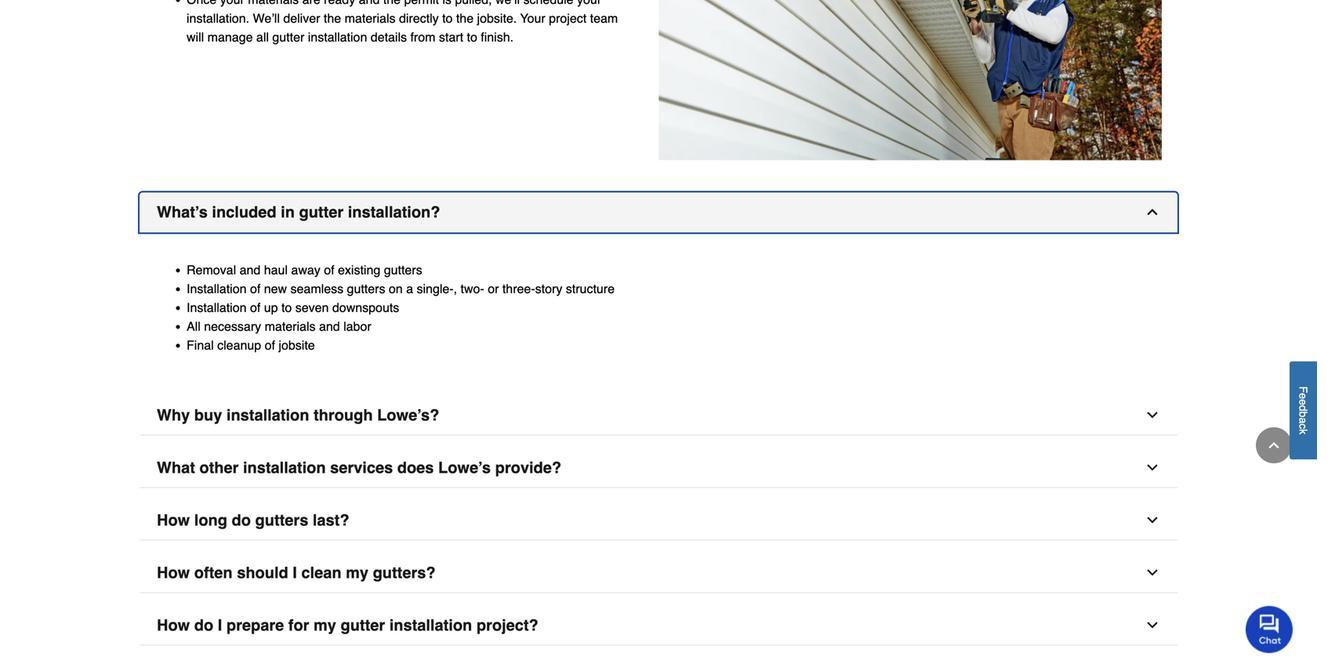 Task type: vqa. For each thing, say whether or not it's contained in the screenshot.
THREE-
yes



Task type: locate. For each thing, give the bounding box(es) containing it.
final
[[187, 338, 214, 352]]

do inside button
[[232, 511, 251, 529]]

0 horizontal spatial a
[[406, 281, 413, 296]]

my right for
[[314, 616, 336, 634]]

project
[[549, 11, 587, 25]]

gutter inside button
[[299, 203, 344, 221]]

e up d
[[1297, 393, 1310, 399]]

gutter down deliver
[[272, 30, 304, 44]]

is
[[443, 0, 452, 7]]

3 chevron down image from the top
[[1145, 617, 1161, 633]]

do right long in the bottom of the page
[[232, 511, 251, 529]]

from
[[410, 30, 436, 44]]

to down is
[[442, 11, 453, 25]]

installation.
[[187, 11, 249, 25]]

0 vertical spatial a
[[406, 281, 413, 296]]

0 vertical spatial my
[[346, 564, 369, 582]]

two-
[[461, 281, 484, 296]]

1 horizontal spatial to
[[442, 11, 453, 25]]

2 chevron down image from the top
[[1145, 460, 1161, 475]]

to right the 'start'
[[467, 30, 477, 44]]

all
[[256, 30, 269, 44]]

of
[[324, 263, 334, 277], [250, 281, 261, 296], [250, 300, 261, 315], [265, 338, 275, 352]]

1 horizontal spatial your
[[577, 0, 602, 7]]

materials up the we'll
[[248, 0, 299, 7]]

c
[[1297, 424, 1310, 429]]

0 vertical spatial gutters
[[384, 263, 422, 277]]

long
[[194, 511, 227, 529]]

and inside once your materials are ready and the permit is pulled, we'll schedule your installation. we'll deliver the materials directly to the jobsite. your project team will manage all gutter installation details from start to finish.
[[359, 0, 380, 7]]

1 vertical spatial chevron down image
[[1145, 460, 1161, 475]]

2 e from the top
[[1297, 399, 1310, 405]]

0 horizontal spatial my
[[314, 616, 336, 634]]

what other installation services does lowe's provide?
[[157, 459, 562, 477]]

my for for
[[314, 616, 336, 634]]

gutters
[[384, 263, 422, 277], [347, 281, 385, 296], [255, 511, 308, 529]]

why buy installation through lowe's?
[[157, 406, 439, 424]]

installation
[[308, 30, 367, 44], [227, 406, 309, 424], [243, 459, 326, 477], [389, 616, 472, 634]]

and
[[359, 0, 380, 7], [240, 263, 261, 277], [319, 319, 340, 334]]

0 vertical spatial how
[[157, 511, 190, 529]]

directly
[[399, 11, 439, 25]]

details
[[371, 30, 407, 44]]

the left permit
[[383, 0, 401, 7]]

chevron down image inside what other installation services does lowe's provide? button
[[1145, 460, 1161, 475]]

gutter right for
[[341, 616, 385, 634]]

do left prepare on the left bottom of the page
[[194, 616, 213, 634]]

1 chevron down image from the top
[[1145, 512, 1161, 528]]

buy
[[194, 406, 222, 424]]

chevron down image inside how long do gutters last? button
[[1145, 512, 1161, 528]]

and left the haul
[[240, 263, 261, 277]]

chevron down image for gutters?
[[1145, 565, 1161, 581]]

1 horizontal spatial i
[[293, 564, 297, 582]]

2 vertical spatial how
[[157, 616, 190, 634]]

why buy installation through lowe's? button
[[140, 396, 1178, 435]]

0 vertical spatial gutter
[[272, 30, 304, 44]]

how often should i clean my gutters?
[[157, 564, 436, 582]]

my
[[346, 564, 369, 582], [314, 616, 336, 634]]

installation down 'ready'
[[308, 30, 367, 44]]

materials up jobsite
[[265, 319, 316, 334]]

gutter right in
[[299, 203, 344, 221]]

1 horizontal spatial a
[[1297, 418, 1310, 424]]

chevron down image for why buy installation through lowe's?
[[1145, 407, 1161, 423]]

chevron down image inside how do i prepare for my gutter installation project? button
[[1145, 617, 1161, 633]]

i left prepare on the left bottom of the page
[[218, 616, 222, 634]]

to
[[442, 11, 453, 25], [467, 30, 477, 44], [281, 300, 292, 315]]

what
[[157, 459, 195, 477]]

materials up the details
[[345, 11, 396, 25]]

0 vertical spatial i
[[293, 564, 297, 582]]

your
[[220, 0, 245, 7], [577, 0, 602, 7]]

gutters left last? at the left bottom of the page
[[255, 511, 308, 529]]

the
[[383, 0, 401, 7], [324, 11, 341, 25], [456, 11, 474, 25]]

0 horizontal spatial to
[[281, 300, 292, 315]]

how long do gutters last?
[[157, 511, 349, 529]]

1 how from the top
[[157, 511, 190, 529]]

up
[[264, 300, 278, 315]]

are
[[302, 0, 321, 7]]

how often should i clean my gutters? button
[[140, 553, 1178, 593]]

1 horizontal spatial do
[[232, 511, 251, 529]]

other
[[200, 459, 239, 477]]

downspouts
[[332, 300, 399, 315]]

f e e d b a c k button
[[1290, 362, 1317, 460]]

existing
[[338, 263, 381, 277]]

start
[[439, 30, 463, 44]]

of up seamless
[[324, 263, 334, 277]]

and right 'ready'
[[359, 0, 380, 7]]

chevron down image
[[1145, 512, 1161, 528], [1145, 565, 1161, 581], [1145, 617, 1161, 633]]

ready
[[324, 0, 355, 7]]

cleanup
[[217, 338, 261, 352]]

once your materials are ready and the permit is pulled, we'll schedule your installation. we'll deliver the materials directly to the jobsite. your project team will manage all gutter installation details from start to finish.
[[187, 0, 618, 44]]

your up team
[[577, 0, 602, 7]]

clean
[[301, 564, 342, 582]]

chevron down image inside the how often should i clean my gutters? button
[[1145, 565, 1161, 581]]

the down pulled,
[[456, 11, 474, 25]]

i left clean
[[293, 564, 297, 582]]

e
[[1297, 393, 1310, 399], [1297, 399, 1310, 405]]

of left new
[[250, 281, 261, 296]]

my right clean
[[346, 564, 369, 582]]

gutters up downspouts
[[347, 281, 385, 296]]

2 vertical spatial materials
[[265, 319, 316, 334]]

a up k
[[1297, 418, 1310, 424]]

0 vertical spatial and
[[359, 0, 380, 7]]

i
[[293, 564, 297, 582], [218, 616, 222, 634]]

installation down removal
[[187, 281, 247, 296]]

and down seven
[[319, 319, 340, 334]]

0 vertical spatial chevron down image
[[1145, 407, 1161, 423]]

how for how often should i clean my gutters?
[[157, 564, 190, 582]]

we'll
[[496, 0, 520, 7]]

the down 'ready'
[[324, 11, 341, 25]]

2 vertical spatial chevron down image
[[1145, 617, 1161, 633]]

gutters up on
[[384, 263, 422, 277]]

chevron up image
[[1266, 438, 1282, 453]]

0 horizontal spatial do
[[194, 616, 213, 634]]

1 vertical spatial how
[[157, 564, 190, 582]]

how
[[157, 511, 190, 529], [157, 564, 190, 582], [157, 616, 190, 634]]

2 how from the top
[[157, 564, 190, 582]]

2 vertical spatial gutters
[[255, 511, 308, 529]]

3 how from the top
[[157, 616, 190, 634]]

gutter
[[272, 30, 304, 44], [299, 203, 344, 221], [341, 616, 385, 634]]

a professional independent installer in a blue lowe's vest installing gutters on a roof. image
[[659, 0, 1162, 161]]

why
[[157, 406, 190, 424]]

your up the installation.
[[220, 0, 245, 7]]

1 vertical spatial materials
[[345, 11, 396, 25]]

0 vertical spatial installation
[[187, 281, 247, 296]]

1 installation from the top
[[187, 281, 247, 296]]

materials
[[248, 0, 299, 7], [345, 11, 396, 25], [265, 319, 316, 334]]

0 vertical spatial to
[[442, 11, 453, 25]]

1 vertical spatial installation
[[187, 300, 247, 315]]

how long do gutters last? button
[[140, 501, 1178, 541]]

provide?
[[495, 459, 562, 477]]

project?
[[477, 616, 539, 634]]

0 vertical spatial do
[[232, 511, 251, 529]]

a
[[406, 281, 413, 296], [1297, 418, 1310, 424]]

how inside button
[[157, 511, 190, 529]]

a right on
[[406, 281, 413, 296]]

2 vertical spatial to
[[281, 300, 292, 315]]

1 vertical spatial my
[[314, 616, 336, 634]]

2 vertical spatial and
[[319, 319, 340, 334]]

2 vertical spatial gutter
[[341, 616, 385, 634]]

deliver
[[283, 11, 320, 25]]

chevron down image
[[1145, 407, 1161, 423], [1145, 460, 1161, 475]]

0 vertical spatial chevron down image
[[1145, 512, 1161, 528]]

0 horizontal spatial i
[[218, 616, 222, 634]]

1 vertical spatial and
[[240, 263, 261, 277]]

2 chevron down image from the top
[[1145, 565, 1161, 581]]

installation up "necessary"
[[187, 300, 247, 315]]

1 vertical spatial to
[[467, 30, 477, 44]]

what's included in gutter installation? button
[[140, 192, 1178, 232]]

scroll to top element
[[1256, 427, 1292, 463]]

to right up
[[281, 300, 292, 315]]

0 horizontal spatial your
[[220, 0, 245, 7]]

pulled,
[[455, 0, 492, 7]]

installation
[[187, 281, 247, 296], [187, 300, 247, 315]]

gutters inside button
[[255, 511, 308, 529]]

1 vertical spatial a
[[1297, 418, 1310, 424]]

chevron down image for what other installation services does lowe's provide?
[[1145, 460, 1161, 475]]

1 horizontal spatial and
[[319, 319, 340, 334]]

chevron down image inside why buy installation through lowe's? button
[[1145, 407, 1161, 423]]

gutter inside once your materials are ready and the permit is pulled, we'll schedule your installation. we'll deliver the materials directly to the jobsite. your project team will manage all gutter installation details from start to finish.
[[272, 30, 304, 44]]

schedule
[[523, 0, 574, 7]]

often
[[194, 564, 233, 582]]

e up 'b'
[[1297, 399, 1310, 405]]

1 horizontal spatial my
[[346, 564, 369, 582]]

1 vertical spatial chevron down image
[[1145, 565, 1161, 581]]

1 vertical spatial gutter
[[299, 203, 344, 221]]

1 vertical spatial do
[[194, 616, 213, 634]]

services
[[330, 459, 393, 477]]

prepare
[[227, 616, 284, 634]]

2 horizontal spatial and
[[359, 0, 380, 7]]

1 chevron down image from the top
[[1145, 407, 1161, 423]]



Task type: describe. For each thing, give the bounding box(es) containing it.
gutters?
[[373, 564, 436, 582]]

team
[[590, 11, 618, 25]]

of left jobsite
[[265, 338, 275, 352]]

how do i prepare for my gutter installation project? button
[[140, 606, 1178, 646]]

your
[[520, 11, 546, 25]]

gutter inside button
[[341, 616, 385, 634]]

manage
[[208, 30, 253, 44]]

removal
[[187, 263, 236, 277]]

0 horizontal spatial the
[[324, 11, 341, 25]]

d
[[1297, 405, 1310, 412]]

f e e d b a c k
[[1297, 387, 1310, 435]]

0 vertical spatial materials
[[248, 0, 299, 7]]

2 horizontal spatial the
[[456, 11, 474, 25]]

haul
[[264, 263, 288, 277]]

included
[[212, 203, 277, 221]]

does
[[397, 459, 434, 477]]

labor
[[344, 319, 371, 334]]

three-
[[503, 281, 535, 296]]

finish.
[[481, 30, 514, 44]]

how for how long do gutters last?
[[157, 511, 190, 529]]

to inside "removal and haul away of existing gutters installation of new seamless gutters on a single-, two- or three-story structure installation of up to seven downspouts all necessary materials and labor final cleanup of jobsite"
[[281, 300, 292, 315]]

1 vertical spatial gutters
[[347, 281, 385, 296]]

we'll
[[253, 11, 280, 25]]

story
[[535, 281, 563, 296]]

b
[[1297, 412, 1310, 418]]

seven
[[295, 300, 329, 315]]

what other installation services does lowe's provide? button
[[140, 448, 1178, 488]]

2 your from the left
[[577, 0, 602, 7]]

in
[[281, 203, 295, 221]]

1 your from the left
[[220, 0, 245, 7]]

lowe's?
[[377, 406, 439, 424]]

away
[[291, 263, 321, 277]]

do inside button
[[194, 616, 213, 634]]

chat invite button image
[[1246, 605, 1294, 653]]

new
[[264, 281, 287, 296]]

2 horizontal spatial to
[[467, 30, 477, 44]]

chevron up image
[[1145, 204, 1161, 220]]

jobsite.
[[477, 11, 517, 25]]

should
[[237, 564, 288, 582]]

2 installation from the top
[[187, 300, 247, 315]]

1 horizontal spatial the
[[383, 0, 401, 7]]

how do i prepare for my gutter installation project?
[[157, 616, 539, 634]]

my for clean
[[346, 564, 369, 582]]

or
[[488, 281, 499, 296]]

installation down gutters?
[[389, 616, 472, 634]]

materials inside "removal and haul away of existing gutters installation of new seamless gutters on a single-, two- or three-story structure installation of up to seven downspouts all necessary materials and labor final cleanup of jobsite"
[[265, 319, 316, 334]]

chevron down image for gutter
[[1145, 617, 1161, 633]]

once
[[187, 0, 217, 7]]

jobsite
[[279, 338, 315, 352]]

a inside "removal and haul away of existing gutters installation of new seamless gutters on a single-, two- or three-story structure installation of up to seven downspouts all necessary materials and labor final cleanup of jobsite"
[[406, 281, 413, 296]]

,
[[454, 281, 457, 296]]

a inside button
[[1297, 418, 1310, 424]]

last?
[[313, 511, 349, 529]]

what's
[[157, 203, 208, 221]]

installation?
[[348, 203, 440, 221]]

all
[[187, 319, 201, 334]]

removal and haul away of existing gutters installation of new seamless gutters on a single-, two- or three-story structure installation of up to seven downspouts all necessary materials and labor final cleanup of jobsite
[[187, 263, 615, 352]]

installation inside once your materials are ready and the permit is pulled, we'll schedule your installation. we'll deliver the materials directly to the jobsite. your project team will manage all gutter installation details from start to finish.
[[308, 30, 367, 44]]

installation down why buy installation through lowe's?
[[243, 459, 326, 477]]

will
[[187, 30, 204, 44]]

how for how do i prepare for my gutter installation project?
[[157, 616, 190, 634]]

1 e from the top
[[1297, 393, 1310, 399]]

necessary
[[204, 319, 261, 334]]

for
[[288, 616, 309, 634]]

what's included in gutter installation?
[[157, 203, 440, 221]]

on
[[389, 281, 403, 296]]

seamless
[[291, 281, 344, 296]]

lowe's
[[438, 459, 491, 477]]

through
[[314, 406, 373, 424]]

f
[[1297, 387, 1310, 393]]

installation right 'buy'
[[227, 406, 309, 424]]

1 vertical spatial i
[[218, 616, 222, 634]]

single-
[[417, 281, 454, 296]]

of left up
[[250, 300, 261, 315]]

k
[[1297, 429, 1310, 435]]

0 horizontal spatial and
[[240, 263, 261, 277]]

permit
[[404, 0, 439, 7]]

structure
[[566, 281, 615, 296]]



